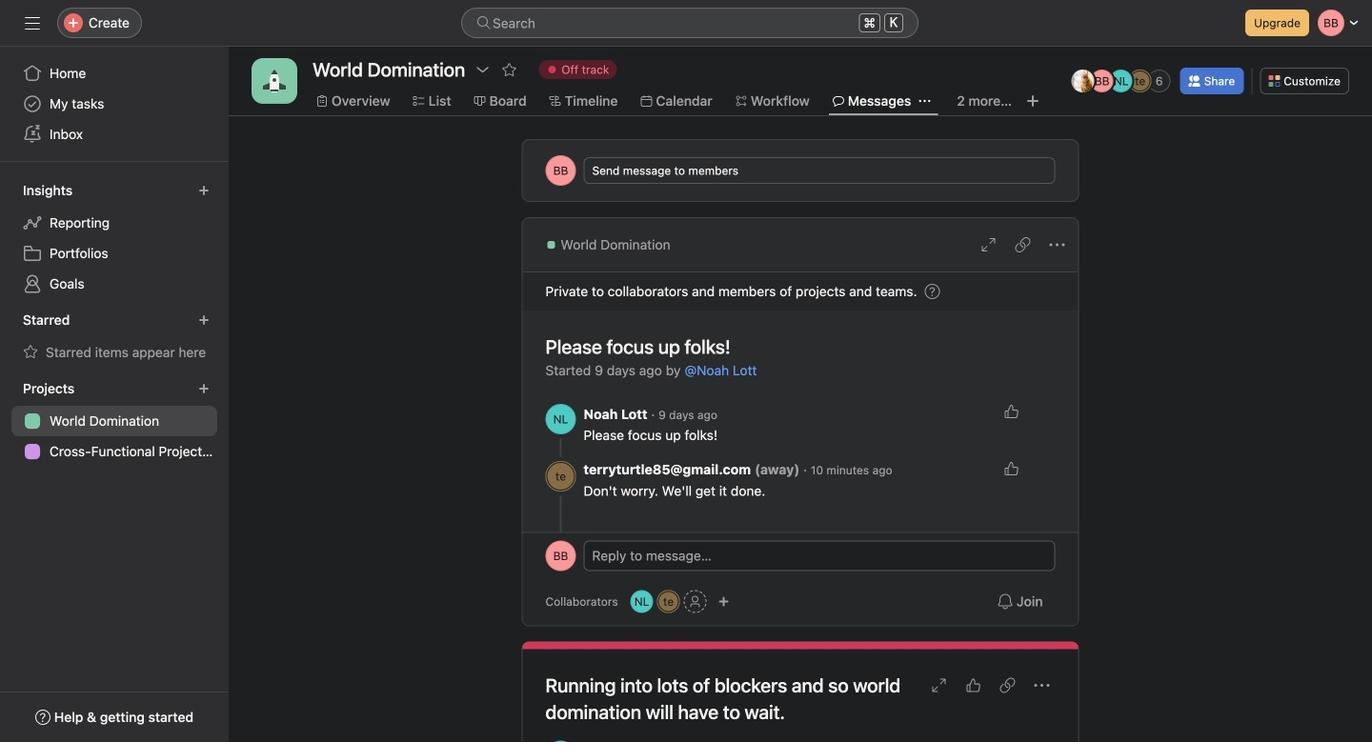 Task type: describe. For each thing, give the bounding box(es) containing it.
new project or portfolio image
[[198, 383, 210, 395]]

full screen image for copy link icon
[[981, 237, 997, 253]]

starred element
[[0, 303, 229, 372]]

add tab image
[[1026, 93, 1041, 109]]

tab actions image
[[919, 95, 931, 107]]

hide sidebar image
[[25, 15, 40, 31]]

insights element
[[0, 174, 229, 303]]

add or remove collaborators image
[[631, 591, 654, 613]]

new insights image
[[198, 185, 210, 196]]

0 likes. click to like this task image
[[966, 678, 981, 694]]

open user profile image
[[546, 541, 576, 572]]

add or remove collaborators image
[[718, 596, 730, 608]]

copy link image
[[1000, 678, 1016, 694]]

add to starred image
[[502, 62, 517, 77]]

more actions image
[[1050, 237, 1065, 253]]

open user profile image
[[546, 404, 576, 435]]



Task type: locate. For each thing, give the bounding box(es) containing it.
full screen image left 0 likes. click to like this task icon
[[932, 678, 947, 694]]

copy link image
[[1016, 237, 1031, 253]]

0 horizontal spatial full screen image
[[932, 678, 947, 694]]

projects element
[[0, 372, 229, 471]]

0 vertical spatial full screen image
[[981, 237, 997, 253]]

add items to starred image
[[198, 315, 210, 326]]

rocket image
[[263, 70, 286, 92]]

full screen image left copy link icon
[[981, 237, 997, 253]]

1 vertical spatial full screen image
[[932, 678, 947, 694]]

show options image
[[475, 62, 490, 77]]

1 horizontal spatial full screen image
[[981, 237, 997, 253]]

0 likes. click to like this message comment image
[[1004, 404, 1020, 419]]

global element
[[0, 47, 229, 161]]

full screen image for 0 likes. click to like this task icon
[[932, 678, 947, 694]]

full screen image
[[981, 237, 997, 253], [932, 678, 947, 694]]

None field
[[461, 8, 919, 38]]

Search tasks, projects, and more text field
[[461, 8, 919, 38]]

0 likes. click to like this message comment image
[[1004, 461, 1020, 477]]



Task type: vqa. For each thing, say whether or not it's contained in the screenshot.
More actions Icon
yes



